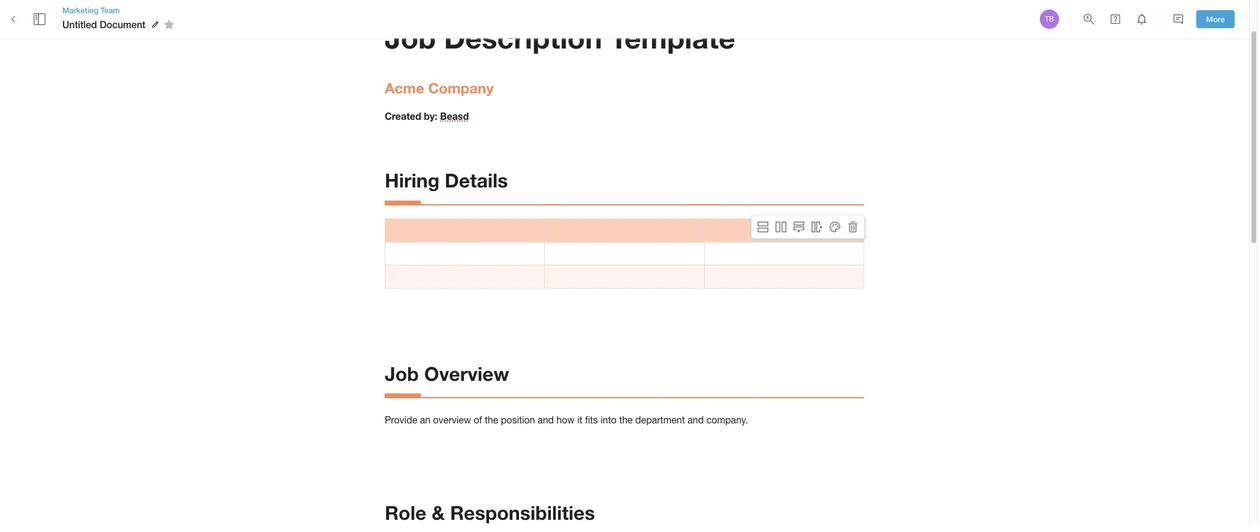 Task type: vqa. For each thing, say whether or not it's contained in the screenshot.
Acme
yes



Task type: locate. For each thing, give the bounding box(es) containing it.
more
[[1207, 14, 1225, 24]]

0 horizontal spatial and
[[538, 415, 554, 426]]

fits
[[585, 415, 598, 426]]

template
[[610, 20, 735, 55]]

marketing team
[[62, 5, 120, 15]]

0 horizontal spatial the
[[485, 415, 498, 426]]

job
[[385, 20, 436, 55], [385, 362, 419, 385]]

and
[[538, 415, 554, 426], [688, 415, 704, 426]]

untitled document
[[62, 19, 145, 30]]

marketing team link
[[62, 5, 178, 16]]

the right into
[[619, 415, 633, 426]]

tb button
[[1038, 8, 1061, 31]]

job up provide
[[385, 362, 419, 385]]

overview
[[424, 362, 509, 385]]

company.
[[707, 415, 748, 426]]

1 horizontal spatial the
[[619, 415, 633, 426]]

1 job from the top
[[385, 20, 436, 55]]

department
[[636, 415, 685, 426]]

an
[[420, 415, 431, 426]]

document
[[100, 19, 145, 30]]

by:
[[424, 110, 437, 122]]

created
[[385, 110, 421, 122]]

job for job overview
[[385, 362, 419, 385]]

of
[[474, 415, 482, 426]]

provide an overview of the position and how it fits into the department and company.
[[385, 415, 748, 426]]

how
[[557, 415, 575, 426]]

acme company
[[385, 80, 494, 96]]

2 job from the top
[[385, 362, 419, 385]]

1 vertical spatial job
[[385, 362, 419, 385]]

job description template
[[385, 20, 735, 55]]

provide
[[385, 415, 417, 426]]

tb
[[1045, 15, 1054, 23]]

team
[[101, 5, 120, 15]]

details
[[445, 169, 508, 192]]

and left company.
[[688, 415, 704, 426]]

the
[[485, 415, 498, 426], [619, 415, 633, 426]]

the right "of"
[[485, 415, 498, 426]]

1 the from the left
[[485, 415, 498, 426]]

and left how
[[538, 415, 554, 426]]

2 and from the left
[[688, 415, 704, 426]]

overview
[[433, 415, 471, 426]]

hiring details
[[385, 169, 508, 192]]

1 horizontal spatial and
[[688, 415, 704, 426]]

0 vertical spatial job
[[385, 20, 436, 55]]

job up acme
[[385, 20, 436, 55]]



Task type: describe. For each thing, give the bounding box(es) containing it.
description
[[444, 20, 602, 55]]

it
[[577, 415, 583, 426]]

job overview
[[385, 362, 509, 385]]

acme
[[385, 80, 424, 96]]

into
[[601, 415, 617, 426]]

hiring
[[385, 169, 440, 192]]

favorite image
[[162, 17, 176, 32]]

2 the from the left
[[619, 415, 633, 426]]

beasd
[[440, 110, 469, 122]]

marketing
[[62, 5, 98, 15]]

untitled
[[62, 19, 97, 30]]

position
[[501, 415, 535, 426]]

1 and from the left
[[538, 415, 554, 426]]

created by: beasd
[[385, 110, 469, 122]]

more button
[[1197, 10, 1235, 28]]

job for job description template
[[385, 20, 436, 55]]

company
[[428, 80, 494, 96]]



